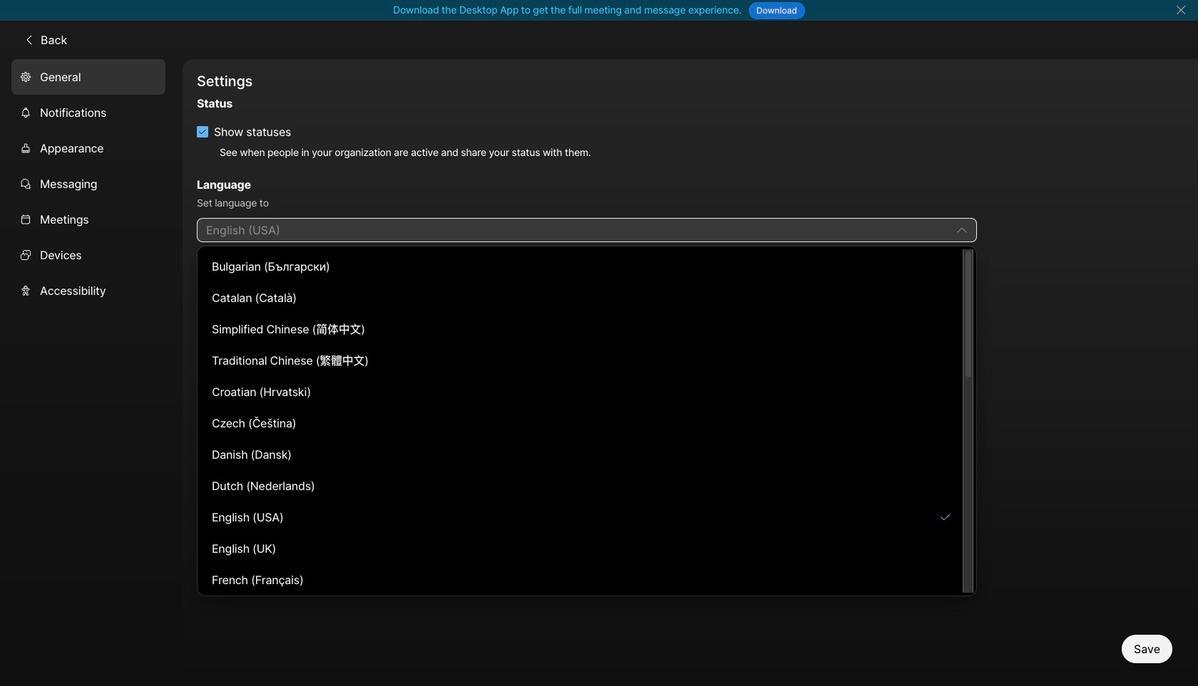 Task type: describe. For each thing, give the bounding box(es) containing it.
cancel_16 image
[[1176, 4, 1187, 16]]

messaging tab
[[11, 166, 165, 202]]

accessibility tab
[[11, 273, 165, 309]]

settings navigation
[[0, 59, 183, 687]]



Task type: locate. For each thing, give the bounding box(es) containing it.
notifications tab
[[11, 95, 165, 130]]

general tab
[[11, 59, 165, 95]]

appearance tab
[[11, 130, 165, 166]]

meetings tab
[[11, 202, 165, 237]]

devices tab
[[11, 237, 165, 273]]

option
[[203, 504, 960, 532]]

list box
[[200, 250, 974, 595]]



Task type: vqa. For each thing, say whether or not it's contained in the screenshot.
Option Group
no



